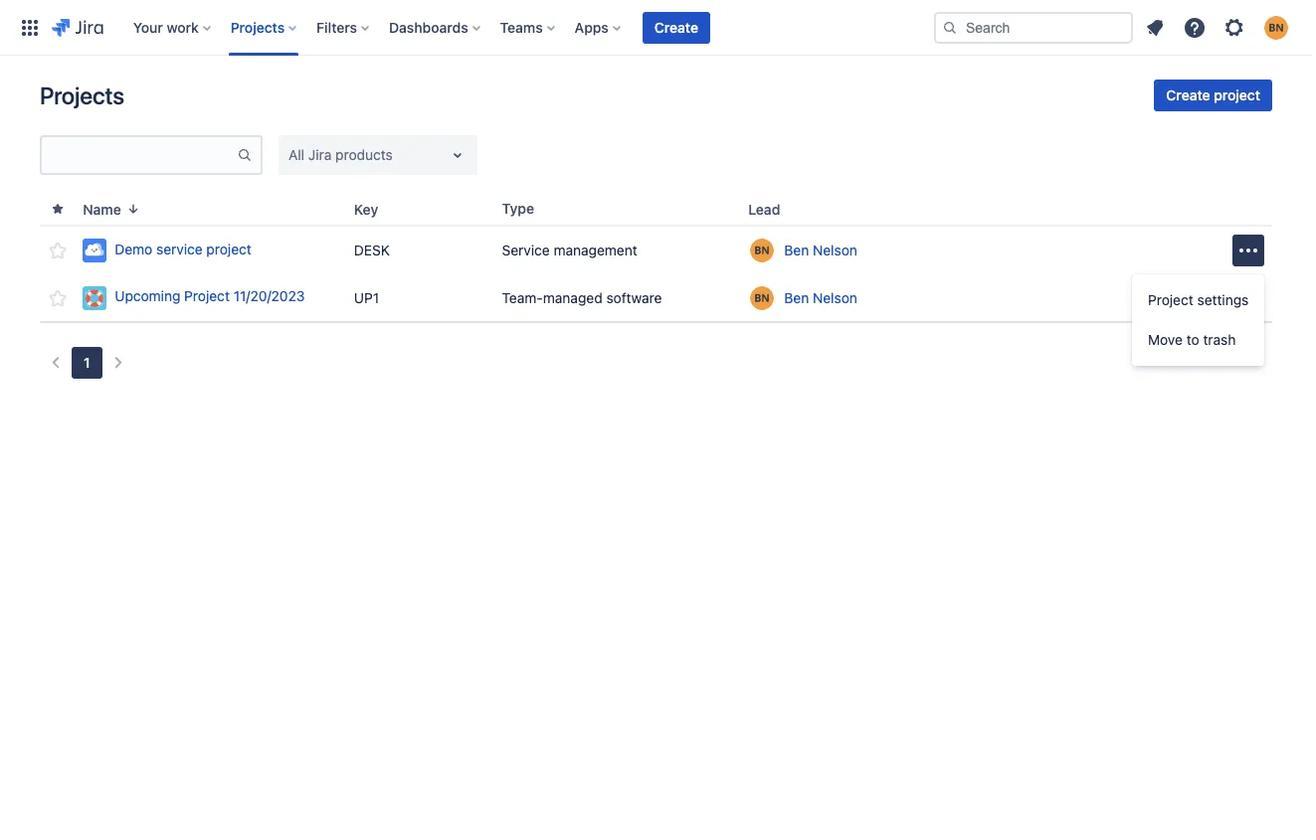 Task type: locate. For each thing, give the bounding box(es) containing it.
create down help image
[[1166, 87, 1210, 103]]

1 ben from the top
[[784, 242, 809, 259]]

1 vertical spatial ben nelson
[[784, 289, 857, 306]]

project
[[184, 288, 230, 305], [1148, 291, 1193, 308]]

0 horizontal spatial projects
[[40, 82, 124, 109]]

projects down appswitcher icon
[[40, 82, 124, 109]]

apps
[[575, 18, 609, 35]]

1 vertical spatial projects
[[40, 82, 124, 109]]

2 nelson from the top
[[813, 289, 857, 306]]

0 horizontal spatial project
[[184, 288, 230, 305]]

ben nelson
[[784, 242, 857, 259], [784, 289, 857, 306]]

2 ben nelson link from the top
[[784, 288, 857, 308]]

1
[[84, 354, 90, 371]]

service
[[502, 242, 550, 259]]

banner
[[0, 0, 1312, 56]]

nelson
[[813, 242, 857, 259], [813, 289, 857, 306]]

0 vertical spatial nelson
[[813, 242, 857, 259]]

project down 'demo service project' link
[[184, 288, 230, 305]]

2 ben from the top
[[784, 289, 809, 306]]

0 vertical spatial project
[[1214, 87, 1260, 103]]

0 vertical spatial projects
[[231, 18, 285, 35]]

projects inside projects popup button
[[231, 18, 285, 35]]

create right apps "popup button"
[[654, 18, 698, 35]]

ben nelson link for service management
[[784, 241, 857, 261]]

desk
[[354, 242, 390, 259]]

work
[[167, 18, 199, 35]]

project
[[1214, 87, 1260, 103], [206, 240, 252, 257]]

None text field
[[42, 141, 237, 169]]

products
[[335, 146, 393, 163]]

dashboards
[[389, 18, 468, 35]]

upcoming project 11/20/2023
[[115, 288, 305, 305]]

all jira products
[[288, 146, 393, 163]]

ben nelson link
[[784, 241, 857, 261], [784, 288, 857, 308]]

1 ben nelson from the top
[[784, 242, 857, 259]]

0 vertical spatial ben nelson link
[[784, 241, 857, 261]]

project right service
[[206, 240, 252, 257]]

management
[[554, 242, 637, 259]]

0 vertical spatial ben
[[784, 242, 809, 259]]

ben
[[784, 242, 809, 259], [784, 289, 809, 306]]

1 vertical spatial ben
[[784, 289, 809, 306]]

project settings link
[[1132, 281, 1265, 320]]

1 horizontal spatial project
[[1214, 87, 1260, 103]]

create project
[[1166, 87, 1260, 103]]

11/20/2023
[[233, 288, 305, 305]]

create inside create button
[[654, 18, 698, 35]]

create
[[654, 18, 698, 35], [1166, 87, 1210, 103]]

1 vertical spatial create
[[1166, 87, 1210, 103]]

projects button
[[225, 11, 305, 43]]

to
[[1186, 331, 1199, 348]]

all
[[288, 146, 304, 163]]

star upcoming project 11/20/2023 image
[[45, 286, 69, 310]]

settings
[[1197, 291, 1249, 308]]

project up move
[[1148, 291, 1193, 308]]

1 horizontal spatial projects
[[231, 18, 285, 35]]

1 ben nelson link from the top
[[784, 241, 857, 261]]

demo service project
[[115, 240, 252, 257]]

projects right work
[[231, 18, 285, 35]]

1 vertical spatial project
[[206, 240, 252, 257]]

jira image
[[52, 15, 103, 39], [52, 15, 103, 39]]

demo
[[115, 240, 153, 257]]

group
[[1132, 275, 1265, 366]]

project down settings image
[[1214, 87, 1260, 103]]

teams
[[500, 18, 543, 35]]

projects
[[231, 18, 285, 35], [40, 82, 124, 109]]

nelson for service management
[[813, 242, 857, 259]]

0 vertical spatial ben nelson
[[784, 242, 857, 259]]

apps button
[[569, 11, 629, 43]]

move to trash button
[[1132, 320, 1265, 360]]

filters
[[316, 18, 357, 35]]

1 vertical spatial nelson
[[813, 289, 857, 306]]

create inside create project "button"
[[1166, 87, 1210, 103]]

your profile and settings image
[[1264, 15, 1288, 39]]

up1
[[354, 289, 379, 306]]

star demo service project image
[[45, 239, 69, 263]]

None text field
[[288, 145, 292, 165]]

1 vertical spatial ben nelson link
[[784, 288, 857, 308]]

teams button
[[494, 11, 563, 43]]

2 ben nelson from the top
[[784, 289, 857, 306]]

service management
[[502, 242, 637, 259]]

lead
[[748, 200, 780, 217]]

0 horizontal spatial create
[[654, 18, 698, 35]]

1 horizontal spatial project
[[1148, 291, 1193, 308]]

banner containing your work
[[0, 0, 1312, 56]]

trash
[[1203, 331, 1236, 348]]

name button
[[75, 198, 149, 220]]

0 vertical spatial create
[[654, 18, 698, 35]]

1 nelson from the top
[[813, 242, 857, 259]]

1 horizontal spatial create
[[1166, 87, 1210, 103]]

project inside "button"
[[1214, 87, 1260, 103]]



Task type: describe. For each thing, give the bounding box(es) containing it.
notifications image
[[1143, 15, 1167, 39]]

project inside upcoming project 11/20/2023 link
[[184, 288, 230, 305]]

0 horizontal spatial project
[[206, 240, 252, 257]]

managed
[[543, 289, 603, 306]]

software
[[606, 289, 662, 306]]

lead button
[[740, 198, 804, 220]]

ben for service management
[[784, 242, 809, 259]]

create button
[[642, 11, 710, 43]]

search image
[[942, 19, 958, 35]]

filters button
[[311, 11, 377, 43]]

team-
[[502, 289, 543, 306]]

dashboards button
[[383, 11, 488, 43]]

Search field
[[934, 11, 1133, 43]]

ben nelson for service management
[[784, 242, 857, 259]]

move to trash
[[1148, 331, 1236, 348]]

project settings
[[1148, 291, 1249, 308]]

jira
[[308, 146, 332, 163]]

appswitcher icon image
[[18, 15, 42, 39]]

upcoming
[[115, 288, 180, 305]]

create for create
[[654, 18, 698, 35]]

project inside project settings link
[[1148, 291, 1193, 308]]

team-managed software
[[502, 289, 662, 306]]

ben nelson link for team-managed software
[[784, 288, 857, 308]]

group containing project settings
[[1132, 275, 1265, 366]]

upcoming project 11/20/2023 link
[[83, 286, 338, 310]]

ben nelson for team-managed software
[[784, 289, 857, 306]]

nelson for team-managed software
[[813, 289, 857, 306]]

create for create project
[[1166, 87, 1210, 103]]

ben for team-managed software
[[784, 289, 809, 306]]

more image
[[1237, 239, 1260, 263]]

create project button
[[1154, 80, 1272, 111]]

key
[[354, 200, 378, 217]]

settings image
[[1223, 15, 1246, 39]]

demo service project link
[[83, 239, 338, 263]]

primary element
[[12, 0, 934, 55]]

service
[[156, 240, 203, 257]]

key button
[[346, 198, 402, 220]]

your work
[[133, 18, 199, 35]]

your work button
[[127, 11, 219, 43]]

1 button
[[72, 347, 102, 379]]

open image
[[446, 143, 470, 167]]

name
[[83, 200, 121, 217]]

move
[[1148, 331, 1183, 348]]

help image
[[1183, 15, 1207, 39]]

previous image
[[44, 351, 68, 375]]

next image
[[106, 351, 130, 375]]

type
[[502, 200, 534, 217]]

your
[[133, 18, 163, 35]]



Task type: vqa. For each thing, say whether or not it's contained in the screenshot.
Team
no



